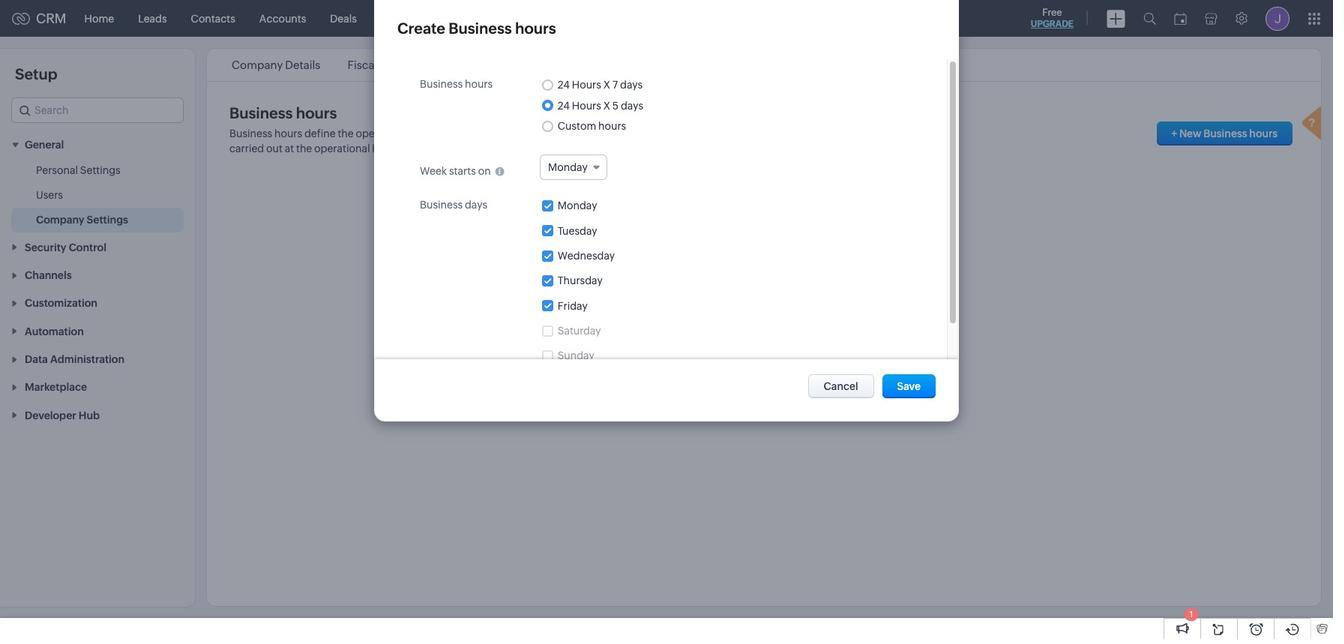 Task type: locate. For each thing, give the bounding box(es) containing it.
organization.
[[480, 128, 545, 140], [438, 143, 503, 155]]

company for company details
[[232, 59, 283, 71]]

fiscal year link
[[345, 59, 404, 71]]

0 horizontal spatial company
[[36, 214, 84, 226]]

business
[[449, 20, 512, 37], [420, 78, 463, 90], [230, 104, 293, 122], [230, 128, 272, 140], [1204, 128, 1248, 140], [420, 199, 463, 211]]

1 x from the top
[[604, 79, 611, 91]]

week
[[420, 165, 447, 177]]

custom hours
[[558, 120, 627, 132]]

the right that
[[812, 128, 828, 140]]

crm
[[36, 11, 66, 26]]

2 24 from the top
[[558, 100, 570, 112]]

at
[[285, 143, 294, 155]]

business hours up at in the top left of the page
[[230, 104, 337, 122]]

hours up 24 hours x 5 days
[[572, 79, 602, 91]]

wednesday
[[558, 250, 615, 262]]

1 vertical spatial days
[[621, 100, 644, 112]]

1 vertical spatial operational
[[314, 143, 370, 155]]

calls link
[[489, 0, 537, 36]]

1 vertical spatial of
[[402, 143, 412, 155]]

your right "help"
[[676, 128, 698, 140]]

profile image
[[1266, 6, 1290, 30]]

company inside company settings link
[[36, 214, 84, 226]]

contacts link
[[179, 0, 247, 36]]

the right define
[[338, 128, 354, 140]]

monday up tuesday
[[558, 200, 597, 212]]

organization. up the starts
[[438, 143, 503, 155]]

deals link
[[318, 0, 369, 36]]

personal settings
[[36, 165, 121, 177]]

operational
[[356, 128, 412, 140], [314, 143, 370, 155]]

tasks
[[381, 12, 408, 24]]

0 vertical spatial x
[[604, 79, 611, 91]]

2 hours from the top
[[572, 100, 602, 112]]

Monday field
[[540, 155, 607, 180]]

general button
[[0, 131, 195, 159]]

24
[[558, 79, 570, 91], [558, 100, 570, 112]]

x for 5
[[604, 100, 611, 112]]

0 vertical spatial business hours
[[420, 78, 493, 90]]

hours up custom hours
[[572, 100, 602, 112]]

operational down define
[[314, 143, 370, 155]]

24 for 24 hours x 7 days
[[558, 79, 570, 91]]

meetings link
[[420, 0, 489, 36]]

help
[[652, 128, 674, 140]]

settings for company settings
[[87, 214, 128, 226]]

+ new business hours
[[1172, 128, 1278, 140]]

0 vertical spatial monday
[[548, 161, 588, 173]]

24 hours x 7 days
[[558, 79, 643, 91]]

your up week at left top
[[415, 143, 436, 155]]

1 vertical spatial organization.
[[438, 143, 503, 155]]

operational right define
[[356, 128, 412, 140]]

reports
[[549, 12, 587, 24]]

1
[[1190, 610, 1194, 619]]

1 horizontal spatial your
[[456, 128, 478, 140]]

monday down business hours define the operational hours of your organization. set business hours to help your employees ensure that the activities are carried out at the operational hours of your organization.
[[548, 161, 588, 173]]

settings
[[80, 165, 121, 177], [87, 214, 128, 226]]

0 vertical spatial hours
[[572, 79, 602, 91]]

days right 5
[[621, 100, 644, 112]]

1 vertical spatial x
[[604, 100, 611, 112]]

24 up 24 hours x 5 days
[[558, 79, 570, 91]]

saturday
[[558, 325, 601, 337]]

monday
[[548, 161, 588, 173], [558, 200, 597, 212]]

ensure
[[755, 128, 788, 140]]

to
[[640, 128, 650, 140]]

2 x from the top
[[604, 100, 611, 112]]

company for company settings
[[36, 214, 84, 226]]

2 horizontal spatial the
[[812, 128, 828, 140]]

x
[[604, 79, 611, 91], [604, 100, 611, 112]]

1 hours from the top
[[572, 79, 602, 91]]

1 vertical spatial settings
[[87, 214, 128, 226]]

0 vertical spatial operational
[[356, 128, 412, 140]]

friday
[[558, 300, 588, 312]]

0 vertical spatial settings
[[80, 165, 121, 177]]

x left 5
[[604, 100, 611, 112]]

hours for 5
[[572, 100, 602, 112]]

company left details
[[232, 59, 283, 71]]

carried
[[230, 143, 264, 155]]

profile element
[[1257, 0, 1299, 36]]

your
[[456, 128, 478, 140], [676, 128, 698, 140], [415, 143, 436, 155]]

tuesday
[[558, 225, 598, 237]]

company down users
[[36, 214, 84, 226]]

0 horizontal spatial business hours
[[230, 104, 337, 122]]

days
[[620, 79, 643, 91], [621, 100, 644, 112], [465, 199, 488, 211]]

save
[[898, 380, 921, 392]]

the right at in the top left of the page
[[296, 143, 312, 155]]

hours for 7
[[572, 79, 602, 91]]

x left 7
[[604, 79, 611, 91]]

organization. left set at the top of the page
[[480, 128, 545, 140]]

0 vertical spatial days
[[620, 79, 643, 91]]

accounts link
[[247, 0, 318, 36]]

week starts on
[[420, 165, 491, 177]]

monday inside monday "field"
[[548, 161, 588, 173]]

1 vertical spatial hours
[[572, 100, 602, 112]]

thursday
[[558, 275, 603, 287]]

the
[[338, 128, 354, 140], [812, 128, 828, 140], [296, 143, 312, 155]]

reports link
[[537, 0, 599, 36]]

0 horizontal spatial of
[[402, 143, 412, 155]]

list
[[218, 49, 677, 81]]

1 vertical spatial company
[[36, 214, 84, 226]]

business hours down create business hours
[[420, 78, 493, 90]]

settings down personal settings link
[[87, 214, 128, 226]]

24 up custom
[[558, 100, 570, 112]]

home
[[84, 12, 114, 24]]

accounts
[[259, 12, 306, 24]]

days right 7
[[620, 79, 643, 91]]

general
[[25, 139, 64, 151]]

days for 24 hours x 7 days
[[620, 79, 643, 91]]

0 vertical spatial 24
[[558, 79, 570, 91]]

1 horizontal spatial company
[[232, 59, 283, 71]]

hours
[[515, 20, 556, 37], [465, 78, 493, 90], [296, 104, 337, 122], [599, 120, 627, 132], [275, 128, 302, 140], [414, 128, 442, 140], [610, 128, 638, 140], [1250, 128, 1278, 140], [372, 143, 400, 155]]

your up the starts
[[456, 128, 478, 140]]

tasks link
[[369, 0, 420, 36]]

meetings
[[432, 12, 477, 24]]

company
[[232, 59, 283, 71], [36, 214, 84, 226]]

settings down general dropdown button
[[80, 165, 121, 177]]

1 horizontal spatial of
[[444, 128, 454, 140]]

that
[[790, 128, 809, 140]]

0 vertical spatial company
[[232, 59, 283, 71]]

users
[[36, 189, 63, 201]]

business hours
[[420, 78, 493, 90], [230, 104, 337, 122]]

deals
[[330, 12, 357, 24]]

set
[[547, 128, 563, 140]]

1 vertical spatial 24
[[558, 100, 570, 112]]

list containing company details
[[218, 49, 677, 81]]

company details
[[232, 59, 321, 71]]

are
[[875, 128, 890, 140]]

0 vertical spatial of
[[444, 128, 454, 140]]

1 24 from the top
[[558, 79, 570, 91]]

on
[[478, 165, 491, 177]]

free
[[1043, 7, 1063, 18]]

days down the on
[[465, 199, 488, 211]]

hours
[[572, 79, 602, 91], [572, 100, 602, 112]]

of
[[444, 128, 454, 140], [402, 143, 412, 155]]



Task type: describe. For each thing, give the bounding box(es) containing it.
7
[[613, 79, 618, 91]]

2 vertical spatial days
[[465, 199, 488, 211]]

1 horizontal spatial the
[[338, 128, 354, 140]]

days for 24 hours x 5 days
[[621, 100, 644, 112]]

company settings link
[[36, 213, 128, 228]]

leads link
[[126, 0, 179, 36]]

users link
[[36, 188, 63, 203]]

search image
[[1144, 12, 1157, 25]]

cancel
[[824, 380, 859, 392]]

leads
[[138, 12, 167, 24]]

1 horizontal spatial business hours
[[420, 78, 493, 90]]

create
[[398, 20, 445, 37]]

employees
[[700, 128, 753, 140]]

details
[[285, 59, 321, 71]]

0 horizontal spatial your
[[415, 143, 436, 155]]

+
[[1172, 128, 1178, 140]]

fiscal year
[[348, 59, 402, 71]]

business hours define the operational hours of your organization. set business hours to help your employees ensure that the activities are carried out at the operational hours of your organization.
[[230, 128, 890, 155]]

x for 7
[[604, 79, 611, 91]]

company details link
[[230, 59, 323, 71]]

setup
[[15, 65, 57, 83]]

0 vertical spatial organization.
[[480, 128, 545, 140]]

24 for 24 hours x 5 days
[[558, 100, 570, 112]]

custom
[[558, 120, 597, 132]]

cancel button
[[808, 374, 874, 398]]

5
[[613, 100, 619, 112]]

define
[[305, 128, 336, 140]]

settings for personal settings
[[80, 165, 121, 177]]

sunday
[[558, 350, 595, 362]]

starts
[[449, 165, 476, 177]]

free upgrade
[[1031, 7, 1074, 29]]

fiscal
[[348, 59, 377, 71]]

business inside business hours define the operational hours of your organization. set business hours to help your employees ensure that the activities are carried out at the operational hours of your organization.
[[230, 128, 272, 140]]

calls
[[501, 12, 525, 24]]

activities
[[830, 128, 873, 140]]

2 horizontal spatial your
[[676, 128, 698, 140]]

calendar image
[[1175, 12, 1187, 24]]

personal settings link
[[36, 163, 121, 178]]

business
[[565, 128, 608, 140]]

out
[[266, 143, 283, 155]]

save button
[[883, 374, 936, 398]]

home link
[[72, 0, 126, 36]]

company settings
[[36, 214, 128, 226]]

contacts
[[191, 12, 235, 24]]

business days
[[420, 199, 488, 211]]

create business hours
[[398, 20, 556, 37]]

search element
[[1135, 0, 1166, 37]]

1 vertical spatial business hours
[[230, 104, 337, 122]]

1 vertical spatial monday
[[558, 200, 597, 212]]

upgrade
[[1031, 19, 1074, 29]]

new
[[1180, 128, 1202, 140]]

logo image
[[12, 12, 30, 24]]

0 horizontal spatial the
[[296, 143, 312, 155]]

personal
[[36, 165, 78, 177]]

help image
[[1299, 104, 1329, 145]]

24 hours x 5 days
[[558, 100, 644, 112]]

general region
[[0, 159, 195, 233]]

crm link
[[12, 11, 66, 26]]

year
[[380, 59, 402, 71]]



Task type: vqa. For each thing, say whether or not it's contained in the screenshot.
THE COMPANY inside COMPANY SETTINGS Link
yes



